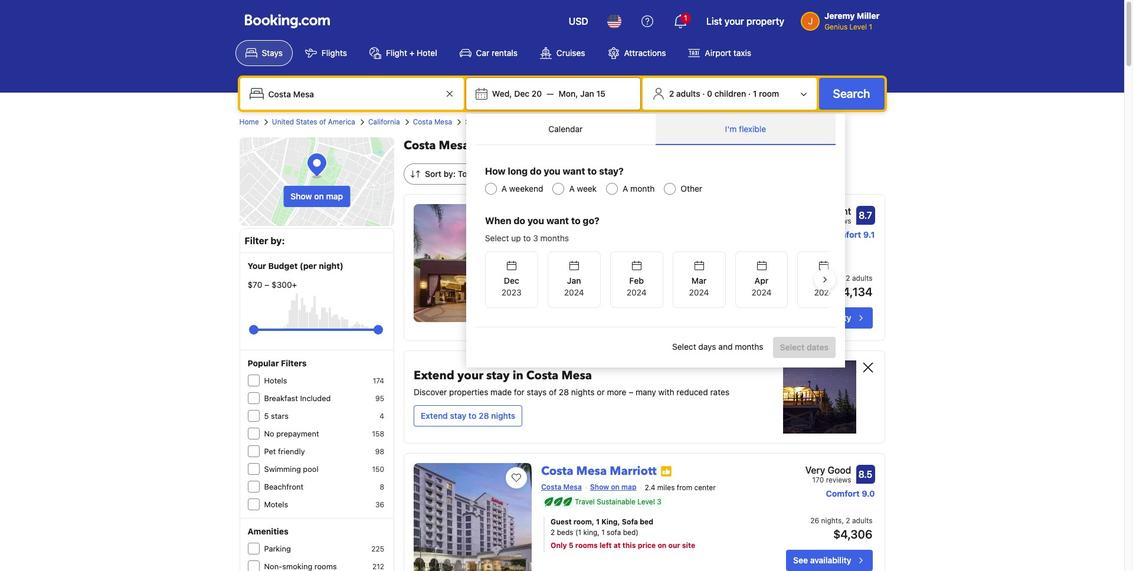 Task type: locate. For each thing, give the bounding box(es) containing it.
2 inside 'dropdown button'
[[669, 89, 674, 99]]

months down when do you want to go? at the top
[[541, 233, 569, 243]]

2 inside "26 nights , 2 adults $4,306"
[[846, 516, 850, 525]]

0 horizontal spatial for
[[497, 169, 508, 179]]

20
[[532, 89, 542, 99], [476, 138, 492, 153]]

select days and months
[[672, 342, 764, 352]]

guest inside the guest room, 1 king, sofa bed 2 beds (1 king, 1 sofa bed) only 5 rooms left at this price on our site
[[551, 518, 572, 526]]

hotel down the
[[594, 221, 625, 237]]

1 vertical spatial costa mesa link
[[541, 240, 637, 249]]

2 inside 26 nights 2 adults $4,134
[[846, 274, 850, 283]]

no prepayment
[[264, 429, 319, 439]]

0 vertical spatial months
[[541, 233, 569, 243]]

select
[[485, 233, 509, 243], [672, 342, 696, 352], [780, 342, 805, 352]]

pet
[[264, 447, 276, 456]]

158
[[372, 430, 384, 439]]

costa mesa marriott link
[[541, 459, 657, 479]]

attractions
[[624, 48, 666, 58]]

sustainable up room,
[[597, 255, 636, 264]]

0 horizontal spatial guest
[[551, 518, 572, 526]]

wed,
[[492, 89, 512, 99]]

stays link
[[235, 40, 293, 66]]

1 horizontal spatial 5
[[569, 541, 574, 550]]

on inside the guest room, 1 king, sofa bed 2 beds (1 king, 1 sofa bed) only 5 rooms left at this price on our site
[[658, 541, 667, 550]]

1 vertical spatial reviews
[[826, 476, 852, 485]]

1 horizontal spatial ·
[[749, 89, 751, 99]]

mesa down 'portfolio'
[[564, 240, 582, 249]]

see availability for $4,306
[[794, 555, 852, 565]]

26 inside 26 nights 2 adults $4,134
[[811, 274, 820, 283]]

2 2024 from the left
[[627, 288, 647, 298]]

want up a week
[[563, 166, 585, 177]]

1 vertical spatial for
[[514, 387, 525, 397]]

0 vertical spatial map
[[326, 191, 343, 201]]

months
[[541, 233, 569, 243], [735, 342, 764, 352]]

for down in
[[514, 387, 525, 397]]

1 left list
[[684, 14, 688, 22]]

2
[[669, 89, 674, 99], [657, 255, 661, 264], [846, 274, 850, 283], [641, 275, 645, 284], [846, 516, 850, 525], [551, 528, 555, 537]]

costa mesa link down go?
[[541, 240, 637, 249]]

months right and in the bottom right of the page
[[735, 342, 764, 352]]

this property is part of our preferred partner program. it's committed to providing excellent service and good value. it'll pay us a higher commission if you make a booking. image
[[660, 466, 672, 478], [660, 466, 672, 478]]

stays up weekend at top left
[[530, 169, 550, 179]]

i'm flexible button
[[656, 114, 836, 145]]

2 a from the left
[[569, 184, 575, 194]]

see availability link up dates
[[786, 307, 873, 329]]

group
[[254, 321, 378, 339]]

mar
[[692, 276, 707, 286]]

1
[[684, 14, 688, 22], [869, 22, 873, 31], [753, 89, 757, 99], [551, 286, 554, 295], [596, 518, 600, 526], [602, 528, 605, 537]]

20 for dec
[[532, 89, 542, 99]]

mesa right in
[[562, 368, 592, 384]]

of
[[319, 117, 326, 126], [588, 204, 600, 220], [549, 387, 557, 397]]

1 vertical spatial search
[[465, 117, 489, 126]]

you up 'select up to 3 months'
[[528, 215, 544, 226]]

2 horizontal spatial of
[[588, 204, 600, 220]]

your budget (per night)
[[248, 261, 344, 271]]

0 horizontal spatial bed
[[579, 286, 592, 295]]

1 vertical spatial guest
[[551, 518, 572, 526]]

availability down "26 nights , 2 adults $4,306"
[[810, 555, 852, 565]]

1 horizontal spatial on
[[611, 483, 620, 492]]

nights left or at the right bottom of the page
[[571, 387, 595, 397]]

select for select days and months
[[672, 342, 696, 352]]

select down 'when' on the top left of the page
[[485, 233, 509, 243]]

1 26 from the top
[[811, 274, 820, 283]]

budget
[[268, 261, 298, 271]]

1 vertical spatial show
[[590, 483, 609, 492]]

2024 for mar
[[689, 288, 709, 298]]

1 horizontal spatial a
[[569, 184, 575, 194]]

your up extend stay to 28 nights
[[457, 368, 484, 384]]

jan down travel sustainable level 2
[[567, 276, 581, 286]]

1 reviews from the top
[[826, 217, 852, 226]]

jeremy miller genius level 1
[[825, 11, 880, 31]]

tab list
[[476, 114, 836, 146]]

0 vertical spatial bed
[[579, 286, 592, 295]]

travel up room, at the bottom
[[575, 498, 595, 506]]

adults up "$4,134"
[[852, 274, 873, 283]]

search results
[[465, 117, 513, 126]]

0 vertical spatial show
[[291, 191, 312, 201]]

0 vertical spatial comfort
[[828, 230, 862, 240]]

1 horizontal spatial search
[[833, 87, 871, 100]]

dec up 2023
[[504, 276, 519, 286]]

0 vertical spatial search
[[833, 87, 871, 100]]

costa mesa down costa mesa marriott
[[541, 483, 582, 492]]

1 inside 'dropdown button'
[[753, 89, 757, 99]]

– inside extend your stay in costa mesa discover properties made for stays of 28 nights or more – many with reduced rates
[[629, 387, 634, 397]]

california
[[368, 117, 400, 126]]

other
[[681, 184, 703, 194]]

0 horizontal spatial stay
[[450, 411, 467, 421]]

a left month
[[623, 184, 628, 194]]

miles
[[658, 483, 675, 492]]

very
[[806, 465, 826, 476]]

20 for mesa:
[[476, 138, 492, 153]]

extend stay to 28 nights
[[421, 411, 516, 421]]

1 horizontal spatial 20
[[532, 89, 542, 99]]

0 vertical spatial reviews
[[826, 217, 852, 226]]

5 right only
[[569, 541, 574, 550]]

rates
[[711, 387, 730, 397]]

when do you want to go?
[[485, 215, 600, 226]]

5 2024 from the left
[[814, 288, 834, 298]]

see availability link for $4,134
[[786, 307, 873, 329]]

in
[[513, 368, 524, 384]]

nights inside 26 nights 2 adults $4,134
[[822, 274, 842, 283]]

0 vertical spatial costa mesa link
[[413, 117, 452, 128]]

by: left top
[[444, 169, 456, 179]]

select left days
[[672, 342, 696, 352]]

for inside extend your stay in costa mesa discover properties made for stays of 28 nights or more – many with reduced rates
[[514, 387, 525, 397]]

availability down the may 2024
[[810, 313, 852, 323]]

reviews up the comfort 9.0
[[826, 476, 852, 485]]

adults up $4,306
[[852, 516, 873, 525]]

0 horizontal spatial show on map
[[291, 191, 343, 201]]

2 vertical spatial adults
[[852, 516, 873, 525]]

0 vertical spatial 5
[[264, 411, 269, 421]]

hotel inside "link"
[[417, 48, 437, 58]]

– right $70
[[265, 280, 269, 290]]

1 down the miller
[[869, 22, 873, 31]]

see availability down "26 nights , 2 adults $4,306"
[[794, 555, 852, 565]]

nights up $4,306
[[822, 516, 842, 525]]

1 horizontal spatial months
[[735, 342, 764, 352]]

properties up extend stay to 28 nights
[[449, 387, 488, 397]]

5
[[264, 411, 269, 421], [569, 541, 574, 550]]

2 horizontal spatial select
[[780, 342, 805, 352]]

properties down results
[[495, 138, 554, 153]]

a down how
[[502, 184, 507, 194]]

nights inside extend your stay in costa mesa discover properties made for stays of 28 nights or more – many with reduced rates
[[571, 387, 595, 397]]

0 vertical spatial stay
[[487, 368, 510, 384]]

1 vertical spatial see availability
[[794, 555, 852, 565]]

do up up
[[514, 215, 525, 226]]

1 vertical spatial stays
[[527, 387, 547, 397]]

0 horizontal spatial 3
[[533, 233, 538, 243]]

1 horizontal spatial show
[[590, 483, 609, 492]]

of left or at the right bottom of the page
[[549, 387, 557, 397]]

0 vertical spatial 28
[[559, 387, 569, 397]]

see availability link for $4,306
[[786, 550, 873, 571]]

map
[[326, 191, 343, 201], [622, 483, 637, 492]]

your right list
[[725, 16, 744, 27]]

travel up traditional,
[[575, 255, 595, 264]]

0 horizontal spatial show
[[291, 191, 312, 201]]

traditional, guest room, 2 queen, city view, balcony 1 queen bed
[[551, 275, 740, 295]]

9.1
[[864, 230, 875, 240]]

0 horizontal spatial of
[[319, 117, 326, 126]]

region
[[476, 247, 851, 313]]

2 vertical spatial on
[[658, 541, 667, 550]]

1 horizontal spatial properties
[[495, 138, 554, 153]]

see availability link down "26 nights , 2 adults $4,306"
[[786, 550, 873, 571]]

nights down made
[[491, 411, 516, 421]]

0 horizontal spatial hotel
[[417, 48, 437, 58]]

20 left —
[[532, 89, 542, 99]]

0 vertical spatial costa mesa
[[413, 117, 452, 126]]

—
[[547, 89, 554, 99]]

5 left stars at left
[[264, 411, 269, 421]]

bed)
[[623, 528, 639, 537]]

0 horizontal spatial select
[[485, 233, 509, 243]]

mar 2024
[[689, 276, 709, 298]]

extend down discover
[[421, 411, 448, 421]]

0 vertical spatial of
[[319, 117, 326, 126]]

availability for $4,306
[[810, 555, 852, 565]]

you down found at the top of the page
[[544, 166, 561, 177]]

availability
[[810, 313, 852, 323], [810, 555, 852, 565]]

2 · from the left
[[749, 89, 751, 99]]

0 vertical spatial by:
[[444, 169, 456, 179]]

0 horizontal spatial costa mesa link
[[413, 117, 452, 128]]

2024 down mar
[[689, 288, 709, 298]]

apr 2024
[[752, 276, 772, 298]]

see availability for $4,134
[[794, 313, 852, 323]]

$70 – $300+
[[248, 280, 297, 290]]

0 vertical spatial jan
[[580, 89, 594, 99]]

1 vertical spatial stay
[[450, 411, 467, 421]]

1 2024 from the left
[[564, 288, 584, 298]]

by: right filter
[[271, 236, 285, 246]]

king,
[[584, 528, 600, 537]]

26 right apr
[[811, 274, 820, 283]]

1 travel from the top
[[575, 255, 595, 264]]

extend inside extend stay to 28 nights button
[[421, 411, 448, 421]]

1 vertical spatial of
[[588, 204, 600, 220]]

see availability up dates
[[794, 313, 852, 323]]

a left week
[[569, 184, 575, 194]]

26
[[811, 274, 820, 283], [811, 516, 820, 525]]

comfort down excellent 391 reviews
[[828, 230, 862, 240]]

3 down when do you want to go? at the top
[[533, 233, 538, 243]]

3 2024 from the left
[[689, 288, 709, 298]]

1 vertical spatial properties
[[449, 387, 488, 397]]

0 vertical spatial your
[[725, 16, 744, 27]]

8.5
[[859, 469, 873, 480]]

long
[[508, 166, 528, 177], [510, 169, 527, 179]]

20 down search results in the left top of the page
[[476, 138, 492, 153]]

1 horizontal spatial select
[[672, 342, 696, 352]]

0 horizontal spatial ·
[[703, 89, 705, 99]]

2 see availability link from the top
[[786, 550, 873, 571]]

reviews inside very good 170 reviews
[[826, 476, 852, 485]]

flight + hotel link
[[360, 40, 447, 66]]

3 a from the left
[[623, 184, 628, 194]]

26 for $4,134
[[811, 274, 820, 283]]

0 vertical spatial adults
[[676, 89, 701, 99]]

i'm
[[725, 124, 737, 134]]

stays
[[530, 169, 550, 179], [527, 387, 547, 397]]

0 horizontal spatial do
[[514, 215, 525, 226]]

attractions link
[[598, 40, 676, 66]]

2 inside traditional, guest room, 2 queen, city view, balcony 1 queen bed
[[641, 275, 645, 284]]

2 reviews from the top
[[826, 476, 852, 485]]

· right children at top right
[[749, 89, 751, 99]]

2 see availability from the top
[[794, 555, 852, 565]]

select left dates
[[780, 342, 805, 352]]

jeremy
[[825, 11, 855, 21]]

2024 down feb
[[627, 288, 647, 298]]

may 2024
[[814, 276, 834, 298]]

2024 down may
[[814, 288, 834, 298]]

stays right made
[[527, 387, 547, 397]]

adults inside "26 nights , 2 adults $4,306"
[[852, 516, 873, 525]]

1 vertical spatial show on map
[[590, 483, 637, 492]]

1 availability from the top
[[810, 313, 852, 323]]

reviews up comfort 9.1
[[826, 217, 852, 226]]

2 right , at bottom
[[846, 516, 850, 525]]

1 vertical spatial extend
[[421, 411, 448, 421]]

for right picks
[[497, 169, 508, 179]]

2 left 0
[[669, 89, 674, 99]]

2024 down traditional,
[[564, 288, 584, 298]]

174
[[373, 377, 384, 386]]

0 vertical spatial on
[[314, 191, 324, 201]]

3 down miles
[[657, 498, 662, 506]]

sustainable up king,
[[597, 498, 636, 506]]

2 availability from the top
[[810, 555, 852, 565]]

bed right the sofa
[[640, 518, 654, 526]]

sustainable for $4,134
[[597, 255, 636, 264]]

2 left beds
[[551, 528, 555, 537]]

price
[[638, 541, 656, 550]]

show on map inside button
[[291, 191, 343, 201]]

0 vertical spatial availability
[[810, 313, 852, 323]]

sustainable for $4,306
[[597, 498, 636, 506]]

filter
[[245, 236, 268, 246]]

1 vertical spatial months
[[735, 342, 764, 352]]

want
[[563, 166, 585, 177], [547, 215, 569, 226]]

level down the miller
[[850, 22, 867, 31]]

room
[[759, 89, 779, 99]]

a for a weekend
[[502, 184, 507, 194]]

cruises
[[557, 48, 585, 58]]

2024 for may
[[814, 288, 834, 298]]

a for a week
[[569, 184, 575, 194]]

reduced
[[677, 387, 708, 397]]

1 see availability link from the top
[[786, 307, 873, 329]]

0 vertical spatial level
[[850, 22, 867, 31]]

2 vertical spatial level
[[638, 498, 655, 506]]

9.0
[[862, 489, 875, 499]]

(1
[[576, 528, 582, 537]]

·
[[703, 89, 705, 99], [749, 89, 751, 99]]

0 vertical spatial stays
[[530, 169, 550, 179]]

avenue of the arts costa mesa, a tribute portfolio hotel costa mesa
[[541, 204, 772, 249]]

nights up "$4,134"
[[822, 274, 842, 283]]

dec inside the dec 2023
[[504, 276, 519, 286]]

$70
[[248, 280, 262, 290]]

0 vertical spatial 3
[[533, 233, 538, 243]]

+
[[410, 48, 415, 58]]

1 vertical spatial sustainable
[[597, 498, 636, 506]]

2 sustainable from the top
[[597, 498, 636, 506]]

extend up discover
[[414, 368, 455, 384]]

0 horizontal spatial by:
[[271, 236, 285, 246]]

0 vertical spatial 20
[[532, 89, 542, 99]]

portfolio
[[541, 221, 591, 237]]

26 left , at bottom
[[811, 516, 820, 525]]

by: for filter
[[271, 236, 285, 246]]

costa mesa up mesa:
[[413, 117, 452, 126]]

comfort down good
[[826, 489, 860, 499]]

0 horizontal spatial search
[[465, 117, 489, 126]]

2024 down apr
[[752, 288, 772, 298]]

level down 2.4
[[638, 498, 655, 506]]

do up weekend at top left
[[530, 166, 542, 177]]

0 vertical spatial properties
[[495, 138, 554, 153]]

region containing dec 2023
[[476, 247, 851, 313]]

pet friendly
[[264, 447, 305, 456]]

of right 'states'
[[319, 117, 326, 126]]

hotel right +
[[417, 48, 437, 58]]

1 left the queen
[[551, 286, 554, 295]]

1 vertical spatial level
[[638, 255, 655, 264]]

0 vertical spatial hotel
[[417, 48, 437, 58]]

1 horizontal spatial 28
[[559, 387, 569, 397]]

1 horizontal spatial 3
[[657, 498, 662, 506]]

1 left room
[[753, 89, 757, 99]]

$300+
[[272, 280, 297, 290]]

of left the
[[588, 204, 600, 220]]

property
[[747, 16, 785, 27]]

2 up "$4,134"
[[846, 274, 850, 283]]

availability for $4,134
[[810, 313, 852, 323]]

avenue of the arts costa mesa, a tribute portfolio hotel image
[[414, 204, 532, 322]]

0 horizontal spatial on
[[314, 191, 324, 201]]

1 vertical spatial bed
[[640, 518, 654, 526]]

0 vertical spatial –
[[265, 280, 269, 290]]

0 vertical spatial see availability link
[[786, 307, 873, 329]]

1 vertical spatial travel
[[575, 498, 595, 506]]

your for extend
[[457, 368, 484, 384]]

dec right the wed,
[[514, 89, 530, 99]]

1 vertical spatial see availability link
[[786, 550, 873, 571]]

adults left 0
[[676, 89, 701, 99]]

0 horizontal spatial –
[[265, 280, 269, 290]]

extend for stay
[[421, 411, 448, 421]]

2 inside the guest room, 1 king, sofa bed 2 beds (1 king, 1 sofa bed) only 5 rooms left at this price on our site
[[551, 528, 555, 537]]

show inside button
[[291, 191, 312, 201]]

26 nights , 2 adults $4,306
[[811, 516, 873, 541]]

0 vertical spatial see
[[794, 313, 808, 323]]

level up traditional, guest room, 2 queen, city view, balcony 'link' in the top of the page
[[638, 255, 655, 264]]

2 vertical spatial of
[[549, 387, 557, 397]]

1 vertical spatial adults
[[852, 274, 873, 283]]

united states of america
[[272, 117, 355, 126]]

· left 0
[[703, 89, 705, 99]]

to inside button
[[469, 411, 477, 421]]

hotel inside avenue of the arts costa mesa, a tribute portfolio hotel costa mesa
[[594, 221, 625, 237]]

1 vertical spatial 28
[[479, 411, 489, 421]]

1 horizontal spatial map
[[622, 483, 637, 492]]

1 see from the top
[[794, 313, 808, 323]]

1 vertical spatial dec
[[504, 276, 519, 286]]

bed down traditional,
[[579, 286, 592, 295]]

0 vertical spatial sustainable
[[597, 255, 636, 264]]

mesa down costa mesa marriott
[[564, 483, 582, 492]]

1 sustainable from the top
[[597, 255, 636, 264]]

extend inside extend your stay in costa mesa discover properties made for stays of 28 nights or more – many with reduced rates
[[414, 368, 455, 384]]

– right more
[[629, 387, 634, 397]]

2 right room,
[[641, 275, 645, 284]]

when
[[485, 215, 512, 226]]

2 travel from the top
[[575, 498, 595, 506]]

travel for $4,134
[[575, 255, 595, 264]]

0 vertical spatial 26
[[811, 274, 820, 283]]

united
[[272, 117, 294, 126]]

0 vertical spatial extend
[[414, 368, 455, 384]]

2 see from the top
[[794, 555, 808, 565]]

1 a from the left
[[502, 184, 507, 194]]

nights
[[822, 274, 842, 283], [571, 387, 595, 397], [491, 411, 516, 421], [822, 516, 842, 525]]

stays inside extend your stay in costa mesa discover properties made for stays of 28 nights or more – many with reduced rates
[[527, 387, 547, 397]]

sustainable
[[597, 255, 636, 264], [597, 498, 636, 506]]

select inside button
[[780, 342, 805, 352]]

4 2024 from the left
[[752, 288, 772, 298]]

costa mesa link up mesa:
[[413, 117, 452, 128]]

jan
[[580, 89, 594, 99], [567, 276, 581, 286]]

friendly
[[278, 447, 305, 456]]

airport taxis link
[[679, 40, 762, 66]]

your inside extend your stay in costa mesa discover properties made for stays of 28 nights or more – many with reduced rates
[[457, 368, 484, 384]]

popular filters
[[248, 358, 307, 368]]

0 horizontal spatial 28
[[479, 411, 489, 421]]

stay inside button
[[450, 411, 467, 421]]

search inside "button"
[[833, 87, 871, 100]]

more
[[607, 387, 627, 397]]

do
[[530, 166, 542, 177], [514, 215, 525, 226]]

26 inside "26 nights , 2 adults $4,306"
[[811, 516, 820, 525]]

want left go?
[[547, 215, 569, 226]]

costa mesa marriott image
[[414, 463, 532, 571]]

search results updated. costa mesa: 20 properties found. element
[[404, 138, 885, 154]]

1 see availability from the top
[[794, 313, 852, 323]]

level for $4,134
[[638, 255, 655, 264]]

guest up beds
[[551, 518, 572, 526]]

made
[[491, 387, 512, 397]]

0 horizontal spatial map
[[326, 191, 343, 201]]

show
[[291, 191, 312, 201], [590, 483, 609, 492]]

2 26 from the top
[[811, 516, 820, 525]]

1 vertical spatial availability
[[810, 555, 852, 565]]

guest left room,
[[593, 275, 614, 284]]



Task type: describe. For each thing, give the bounding box(es) containing it.
comfort for $4,134
[[828, 230, 862, 240]]

guest room, 1 king, sofa bed link
[[551, 517, 750, 528]]

mesa,
[[686, 204, 720, 220]]

pool
[[303, 465, 319, 474]]

on inside show on map button
[[314, 191, 324, 201]]

your account menu jeremy miller genius level 1 element
[[801, 5, 885, 32]]

weekend
[[509, 184, 543, 194]]

mesa:
[[439, 138, 473, 153]]

flight
[[386, 48, 407, 58]]

search for search results
[[465, 117, 489, 126]]

a month
[[623, 184, 655, 194]]

1 vertical spatial do
[[514, 215, 525, 226]]

jan inside jan 2024
[[567, 276, 581, 286]]

comfort for adults
[[826, 489, 860, 499]]

0 vertical spatial for
[[497, 169, 508, 179]]

scored 8.5 element
[[856, 465, 875, 484]]

comfort 9.1
[[828, 230, 875, 240]]

2 up queen,
[[657, 255, 661, 264]]

of inside avenue of the arts costa mesa, a tribute portfolio hotel costa mesa
[[588, 204, 600, 220]]

1 horizontal spatial costa mesa link
[[541, 240, 637, 249]]

mesa up mesa:
[[434, 117, 452, 126]]

discover
[[414, 387, 447, 397]]

of inside extend your stay in costa mesa discover properties made for stays of 28 nights or more – many with reduced rates
[[549, 387, 557, 397]]

select dates button
[[773, 337, 836, 358]]

home link
[[239, 117, 259, 128]]

parking
[[264, 544, 291, 554]]

2 adults · 0 children · 1 room
[[669, 89, 779, 99]]

month
[[631, 184, 655, 194]]

2024 for feb
[[627, 288, 647, 298]]

0 vertical spatial dec
[[514, 89, 530, 99]]

2.4
[[645, 483, 656, 492]]

calendar
[[549, 124, 583, 134]]

a photo of a couple standing in front of a cabin in a forest at night image
[[783, 361, 856, 434]]

how
[[485, 166, 506, 177]]

2.4 miles from center
[[645, 483, 716, 492]]

2024 for jan
[[564, 288, 584, 298]]

1 button
[[666, 7, 695, 35]]

costa mesa: 20 properties found
[[404, 138, 591, 153]]

select dates
[[780, 342, 829, 352]]

list your property
[[707, 16, 785, 27]]

children
[[715, 89, 746, 99]]

0 horizontal spatial months
[[541, 233, 569, 243]]

search for search
[[833, 87, 871, 100]]

adults inside 26 nights 2 adults $4,134
[[852, 274, 873, 283]]

1 inside traditional, guest room, 2 queen, city view, balcony 1 queen bed
[[551, 286, 554, 295]]

view,
[[691, 275, 710, 284]]

queen
[[556, 286, 577, 295]]

1 · from the left
[[703, 89, 705, 99]]

8
[[380, 483, 384, 492]]

stars
[[271, 411, 289, 421]]

0 vertical spatial want
[[563, 166, 585, 177]]

0 horizontal spatial 5
[[264, 411, 269, 421]]

scored 8.7 element
[[856, 206, 875, 225]]

see for $4,306
[[794, 555, 808, 565]]

good
[[828, 465, 852, 476]]

adults inside 2 adults · 0 children · 1 room 'dropdown button'
[[676, 89, 701, 99]]

many
[[636, 387, 656, 397]]

1 inside jeremy miller genius level 1
[[869, 22, 873, 31]]

a week
[[569, 184, 597, 194]]

1 horizontal spatial costa mesa
[[541, 483, 582, 492]]

states
[[296, 117, 317, 126]]

or
[[597, 387, 605, 397]]

list your property link
[[700, 7, 792, 35]]

1 vertical spatial on
[[611, 483, 620, 492]]

left
[[600, 541, 612, 550]]

swimming
[[264, 465, 301, 474]]

1 up king,
[[596, 518, 600, 526]]

miller
[[857, 11, 880, 21]]

3 for level
[[657, 498, 662, 506]]

only
[[551, 541, 567, 550]]

at
[[614, 541, 621, 550]]

search button
[[819, 78, 885, 110]]

guest inside traditional, guest room, 2 queen, city view, balcony 1 queen bed
[[593, 275, 614, 284]]

3 for to
[[533, 233, 538, 243]]

results
[[490, 117, 513, 126]]

traditional,
[[551, 275, 591, 284]]

select for select up to 3 months
[[485, 233, 509, 243]]

map inside button
[[326, 191, 343, 201]]

show on map button
[[284, 186, 350, 207]]

stay inside extend your stay in costa mesa discover properties made for stays of 28 nights or more – many with reduced rates
[[487, 368, 510, 384]]

1 horizontal spatial do
[[530, 166, 542, 177]]

level inside jeremy miller genius level 1
[[850, 22, 867, 31]]

95
[[375, 394, 384, 403]]

$4,306
[[834, 528, 873, 541]]

usd
[[569, 16, 589, 27]]

hotels
[[264, 376, 287, 386]]

costa inside extend your stay in costa mesa discover properties made for stays of 28 nights or more – many with reduced rates
[[527, 368, 559, 384]]

sort
[[425, 169, 442, 179]]

amenities
[[248, 527, 289, 537]]

2 adults · 0 children · 1 room button
[[647, 83, 812, 105]]

mon, jan 15 button
[[554, 83, 610, 104]]

i'm flexible
[[725, 124, 766, 134]]

included
[[300, 394, 331, 403]]

traditional, guest room, 2 queen, city view, balcony link
[[551, 274, 750, 285]]

booking.com image
[[245, 14, 330, 28]]

beachfront
[[264, 482, 304, 492]]

no
[[264, 429, 274, 439]]

by: for sort
[[444, 169, 456, 179]]

150
[[372, 465, 384, 474]]

28 inside extend stay to 28 nights button
[[479, 411, 489, 421]]

15
[[597, 89, 606, 99]]

2024 for apr
[[752, 288, 772, 298]]

flexible
[[739, 124, 766, 134]]

mesa inside extend your stay in costa mesa discover properties made for stays of 28 nights or more – many with reduced rates
[[562, 368, 592, 384]]

extend for your
[[414, 368, 455, 384]]

properties inside extend your stay in costa mesa discover properties made for stays of 28 nights or more – many with reduced rates
[[449, 387, 488, 397]]

28 inside extend your stay in costa mesa discover properties made for stays of 28 nights or more – many with reduced rates
[[559, 387, 569, 397]]

1 inside dropdown button
[[684, 14, 688, 22]]

rentals
[[492, 48, 518, 58]]

Where are you going? field
[[264, 83, 443, 104]]

feb
[[630, 276, 644, 286]]

26 for $4,306
[[811, 516, 820, 525]]

nights inside "26 nights , 2 adults $4,306"
[[822, 516, 842, 525]]

0 vertical spatial you
[[544, 166, 561, 177]]

stays
[[262, 48, 283, 58]]

4
[[380, 412, 384, 421]]

up
[[511, 233, 521, 243]]

a weekend
[[502, 184, 543, 194]]

bed inside traditional, guest room, 2 queen, city view, balcony 1 queen bed
[[579, 286, 592, 295]]

wed, dec 20 — mon, jan 15
[[492, 89, 606, 99]]

travel sustainable level 2
[[575, 255, 661, 264]]

top
[[458, 169, 472, 179]]

bed inside the guest room, 1 king, sofa bed 2 beds (1 king, 1 sofa bed) only 5 rooms left at this price on our site
[[640, 518, 654, 526]]

tribute
[[732, 204, 772, 220]]

mesa up travel sustainable level 3
[[577, 463, 607, 479]]

avenue of the arts costa mesa, a tribute portfolio hotel link
[[541, 200, 772, 237]]

1 vertical spatial want
[[547, 215, 569, 226]]

sofa
[[607, 528, 621, 537]]

1 vertical spatial you
[[528, 215, 544, 226]]

mesa inside avenue of the arts costa mesa, a tribute portfolio hotel costa mesa
[[564, 240, 582, 249]]

this
[[623, 541, 636, 550]]

level for $4,306
[[638, 498, 655, 506]]

queen,
[[647, 275, 672, 284]]

2023
[[502, 288, 522, 298]]

swimming pool
[[264, 465, 319, 474]]

car
[[476, 48, 490, 58]]

1 horizontal spatial show on map
[[590, 483, 637, 492]]

nights inside extend stay to 28 nights button
[[491, 411, 516, 421]]

1 left sofa
[[602, 528, 605, 537]]

5 inside the guest room, 1 king, sofa bed 2 beds (1 king, 1 sofa bed) only 5 rooms left at this price on our site
[[569, 541, 574, 550]]

breakfast
[[264, 394, 298, 403]]

excellent element
[[812, 204, 852, 218]]

a
[[723, 204, 729, 220]]

found
[[557, 138, 591, 153]]

very good 170 reviews
[[806, 465, 852, 485]]

a for a month
[[623, 184, 628, 194]]

breakfast included
[[264, 394, 331, 403]]

travel for $4,306
[[575, 498, 595, 506]]

see for $4,134
[[794, 313, 808, 323]]

comfort 9.0
[[826, 489, 875, 499]]

your for list
[[725, 16, 744, 27]]

airport
[[705, 48, 732, 58]]

very good element
[[806, 463, 852, 478]]

tab list containing calendar
[[476, 114, 836, 146]]

select for select dates
[[780, 342, 805, 352]]

reviews inside excellent 391 reviews
[[826, 217, 852, 226]]

98
[[375, 448, 384, 456]]



Task type: vqa. For each thing, say whether or not it's contained in the screenshot.
the next
no



